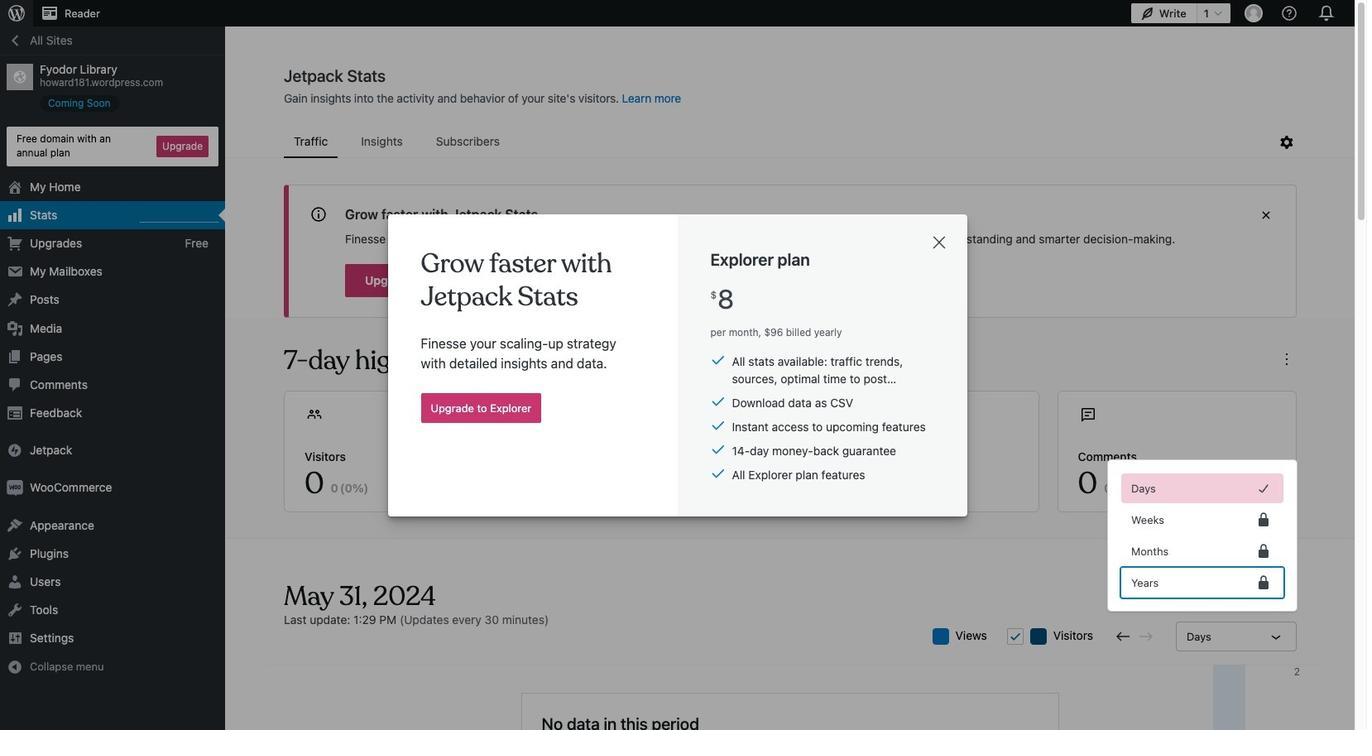 Task type: vqa. For each thing, say whether or not it's contained in the screenshot.
Jetpack Stats main content
yes



Task type: describe. For each thing, give the bounding box(es) containing it.
jetpack stats main content
[[226, 65, 1355, 730]]

manage your notifications image
[[1315, 2, 1339, 25]]

menu inside the jetpack stats main content
[[284, 127, 1277, 158]]

close image
[[929, 232, 949, 252]]



Task type: locate. For each thing, give the bounding box(es) containing it.
img image
[[7, 480, 23, 496]]

None checkbox
[[1007, 628, 1024, 645]]

highest hourly views 0 image
[[140, 212, 219, 223]]

help image
[[1280, 3, 1300, 23]]

option group
[[1122, 474, 1284, 598]]

menu
[[284, 127, 1277, 158]]

update your profile, personal settings, and more image
[[1244, 3, 1264, 23]]

close image
[[1257, 205, 1277, 225]]

none checkbox inside the jetpack stats main content
[[1007, 628, 1024, 645]]

manage your sites image
[[7, 3, 26, 23]]

None button
[[1122, 474, 1284, 503], [1122, 505, 1284, 535], [1122, 536, 1284, 566], [1122, 568, 1284, 598], [1122, 474, 1284, 503], [1122, 505, 1284, 535], [1122, 536, 1284, 566], [1122, 568, 1284, 598]]



